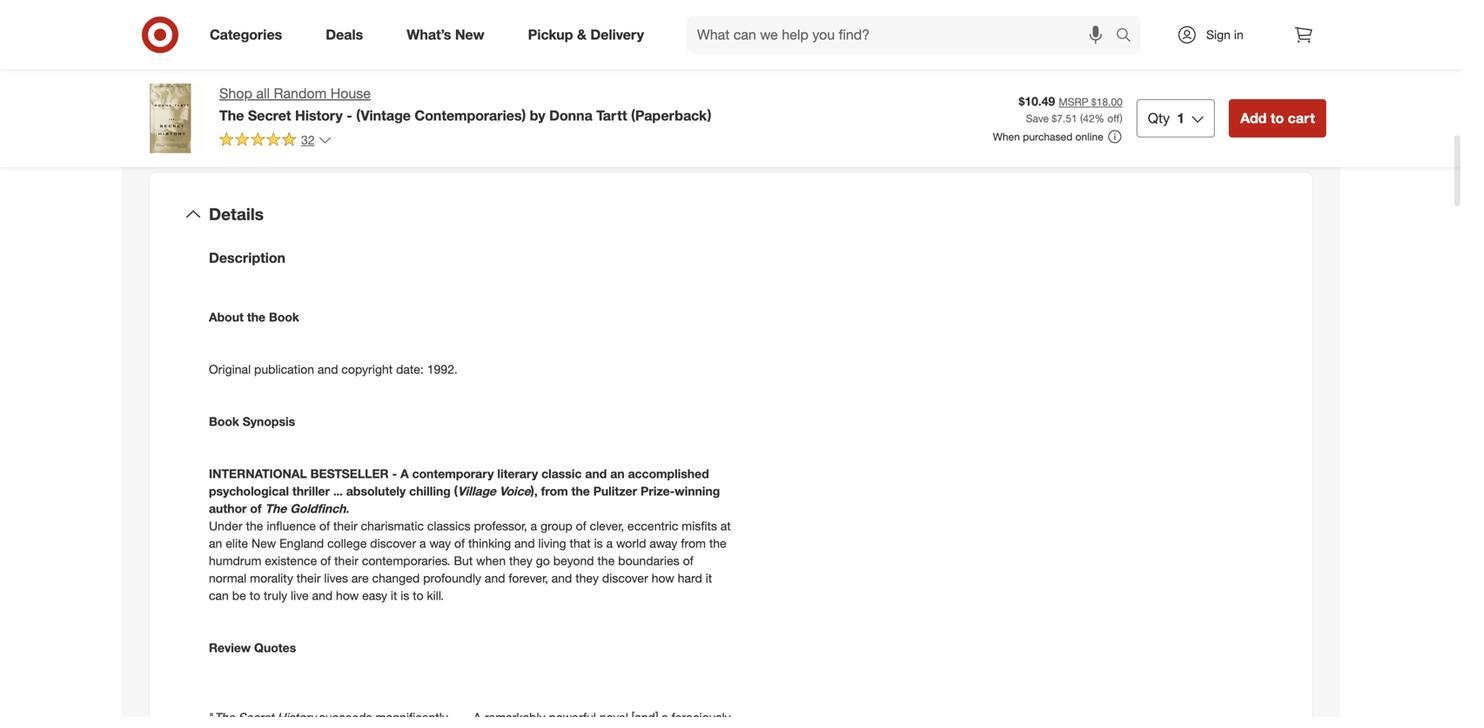 Task type: describe. For each thing, give the bounding box(es) containing it.
and left living
[[514, 536, 535, 551]]

be
[[232, 588, 246, 603]]

profoundly
[[423, 570, 481, 586]]

online
[[1076, 130, 1104, 143]]

n accomplished psychological thriller ... absolutely chilling (
[[209, 466, 709, 499]]

search
[[1108, 28, 1150, 45]]

contemporary
[[412, 466, 494, 481]]

2 vertical spatial their
[[297, 570, 321, 586]]

existence
[[265, 553, 317, 568]]

1 vertical spatial how
[[336, 588, 359, 603]]

) inside $10.49 msrp $18.00 save $ 7.51 ( 42 % off )
[[1120, 112, 1123, 125]]

search button
[[1108, 16, 1150, 57]]

a left group
[[531, 518, 537, 534]]

group
[[541, 518, 573, 534]]

0 vertical spatial discover
[[370, 536, 416, 551]]

the for pulitzer
[[571, 483, 590, 499]]

hard
[[678, 570, 702, 586]]

prize-
[[641, 483, 675, 499]]

deals
[[326, 26, 363, 43]]

( inside $10.49 msrp $18.00 save $ 7.51 ( 42 % off )
[[1080, 112, 1083, 125]]

%
[[1095, 112, 1105, 125]]

a
[[400, 466, 409, 481]]

way
[[429, 536, 451, 551]]

away
[[650, 536, 678, 551]]

the down at
[[709, 536, 727, 551]]

book synopsis
[[209, 414, 295, 429]]

deals link
[[311, 16, 385, 54]]

original publication and copyright date: 1992.
[[209, 362, 458, 377]]

influence
[[267, 518, 316, 534]]

morality
[[250, 570, 293, 586]]

and down lives at the bottom
[[312, 588, 333, 603]]

$10.49
[[1019, 94, 1055, 109]]

author
[[209, 501, 247, 516]]

forever,
[[509, 570, 548, 586]]

1 horizontal spatial how
[[652, 570, 674, 586]]

in
[[1234, 27, 1244, 42]]

clever,
[[590, 518, 624, 534]]

- inside the shop all random house the secret history - (vintage contemporaries) by donna tartt (paperback)
[[347, 107, 352, 124]]

beyond
[[553, 553, 594, 568]]

off
[[1108, 112, 1120, 125]]

0 vertical spatial it
[[706, 570, 712, 586]]

when
[[993, 130, 1020, 143]]

(paperback)
[[631, 107, 712, 124]]

1 vertical spatial discover
[[602, 570, 648, 586]]

details
[[209, 204, 264, 224]]

rom
[[545, 483, 568, 499]]

thinking
[[468, 536, 511, 551]]

1 vertical spatial )
[[531, 483, 534, 499]]

a up 'pulitzer'
[[610, 466, 617, 481]]

1 vertical spatial is
[[401, 588, 409, 603]]

, f
[[534, 483, 545, 499]]

the goldfinch.
[[265, 501, 349, 516]]

categories
[[210, 26, 282, 43]]

review quotes
[[209, 640, 296, 655]]

of up hard
[[683, 553, 694, 568]]

classic
[[541, 466, 582, 481]]

original
[[209, 362, 251, 377]]

msrp
[[1059, 95, 1089, 108]]

,
[[534, 483, 538, 499]]

at
[[721, 518, 731, 534]]

1 horizontal spatial the
[[265, 501, 287, 516]]

categories link
[[195, 16, 304, 54]]

of up but
[[454, 536, 465, 551]]

world
[[616, 536, 646, 551]]

sponsored
[[1275, 61, 1326, 74]]

0 vertical spatial is
[[594, 536, 603, 551]]

advertisement region
[[752, 0, 1326, 59]]

shop all random house the secret history - (vintage contemporaries) by donna tartt (paperback)
[[219, 85, 712, 124]]

easy
[[362, 588, 387, 603]]

tartt
[[596, 107, 627, 124]]

qty 1
[[1148, 110, 1185, 127]]

7.51
[[1057, 112, 1077, 125]]

boundaries
[[618, 553, 680, 568]]

1 vertical spatial their
[[334, 553, 359, 568]]

image of the secret history - (vintage contemporaries) by donna tartt (paperback) image
[[136, 84, 205, 153]]

1 horizontal spatial -
[[392, 466, 397, 481]]

1
[[1177, 110, 1185, 127]]

review
[[209, 640, 251, 655]]

pickup
[[528, 26, 573, 43]]

bestseller
[[310, 466, 389, 481]]

classics
[[427, 518, 471, 534]]

0 vertical spatial they
[[509, 553, 533, 568]]

accomplished
[[628, 466, 709, 481]]

under
[[209, 518, 243, 534]]

...
[[333, 483, 343, 499]]

a down clever,
[[606, 536, 613, 551]]

add to cart
[[1240, 110, 1315, 127]]

college
[[327, 536, 367, 551]]

literary
[[497, 466, 538, 481]]

go
[[536, 553, 550, 568]]

qty
[[1148, 110, 1170, 127]]

of up that
[[576, 518, 586, 534]]

0 horizontal spatial it
[[391, 588, 397, 603]]

date:
[[396, 362, 424, 377]]

living
[[538, 536, 566, 551]]

goldfinch.
[[290, 501, 349, 516]]

rom the pulitzer prize-winning author of
[[209, 483, 720, 516]]

1 horizontal spatial to
[[413, 588, 424, 603]]

but
[[454, 553, 473, 568]]

an
[[209, 536, 222, 551]]



Task type: vqa. For each thing, say whether or not it's contained in the screenshot.
5% at the right of page
no



Task type: locate. For each thing, give the bounding box(es) containing it.
1 horizontal spatial )
[[1120, 112, 1123, 125]]

misfits
[[682, 518, 717, 534]]

about
[[209, 309, 244, 325]]

1 vertical spatial new
[[252, 536, 276, 551]]

1 horizontal spatial it
[[706, 570, 712, 586]]

0 horizontal spatial how
[[336, 588, 359, 603]]

pulitzer
[[593, 483, 637, 499]]

about the book
[[209, 309, 299, 325]]

when purchased online
[[993, 130, 1104, 143]]

village voice )
[[458, 483, 534, 499]]

quotes
[[254, 640, 296, 655]]

new inside under the influence of their charismatic classics professor, a group of clever, eccentric misfits at an elite new england college discover a way of thinking and living that is a world away from the humdrum existence of their contemporaries. but when they go beyond the boundaries of normal morality their lives are changed profoundly and forever, and they discover how hard it can be to truly live and how easy it is to kill.
[[252, 536, 276, 551]]

the up elite
[[246, 518, 263, 534]]

discover down the boundaries
[[602, 570, 648, 586]]

and down beyond
[[552, 570, 572, 586]]

international
[[209, 466, 307, 481]]

charismatic
[[361, 518, 424, 534]]

0 vertical spatial new
[[455, 26, 484, 43]]

add
[[1240, 110, 1267, 127]]

contemporaries.
[[362, 553, 450, 568]]

thriller
[[292, 483, 330, 499]]

0 horizontal spatial the
[[219, 107, 244, 124]]

the right about
[[247, 309, 266, 325]]

publication
[[254, 362, 314, 377]]

details button
[[164, 187, 1299, 242]]

the down shop
[[219, 107, 244, 124]]

(
[[1080, 112, 1083, 125], [454, 483, 458, 499]]

0 horizontal spatial they
[[509, 553, 533, 568]]

add to cart button
[[1229, 99, 1326, 138]]

0 vertical spatial their
[[333, 518, 358, 534]]

a
[[610, 466, 617, 481], [531, 518, 537, 534], [420, 536, 426, 551], [606, 536, 613, 551]]

they
[[509, 553, 533, 568], [576, 570, 599, 586]]

discover
[[370, 536, 416, 551], [602, 570, 648, 586]]

of up lives at the bottom
[[320, 553, 331, 568]]

to right the be
[[250, 588, 260, 603]]

professor,
[[474, 518, 527, 534]]

1 horizontal spatial new
[[455, 26, 484, 43]]

save
[[1026, 112, 1049, 125]]

1 vertical spatial it
[[391, 588, 397, 603]]

of down psychological
[[250, 501, 262, 516]]

normal
[[209, 570, 247, 586]]

the inside the shop all random house the secret history - (vintage contemporaries) by donna tartt (paperback)
[[219, 107, 244, 124]]

a left way
[[420, 536, 426, 551]]

delivery
[[590, 26, 644, 43]]

0 horizontal spatial discover
[[370, 536, 416, 551]]

england
[[279, 536, 324, 551]]

when
[[476, 553, 506, 568]]

secret
[[248, 107, 291, 124]]

What can we help you find? suggestions appear below search field
[[687, 16, 1120, 54]]

and left n on the bottom of page
[[585, 466, 607, 481]]

how
[[652, 570, 674, 586], [336, 588, 359, 603]]

1 horizontal spatial is
[[594, 536, 603, 551]]

0 vertical spatial -
[[347, 107, 352, 124]]

1992.
[[427, 362, 458, 377]]

by
[[530, 107, 545, 124]]

is right that
[[594, 536, 603, 551]]

1 vertical spatial -
[[392, 466, 397, 481]]

( right 7.51
[[1080, 112, 1083, 125]]

psychological
[[209, 483, 289, 499]]

1 vertical spatial (
[[454, 483, 458, 499]]

copyright
[[342, 362, 393, 377]]

pickup & delivery link
[[513, 16, 666, 54]]

1 horizontal spatial book
[[269, 309, 299, 325]]

and left copyright
[[318, 362, 338, 377]]

) right the %
[[1120, 112, 1123, 125]]

they down beyond
[[576, 570, 599, 586]]

the
[[219, 107, 244, 124], [265, 501, 287, 516]]

sign in
[[1206, 27, 1244, 42]]

the for book
[[247, 309, 266, 325]]

their
[[333, 518, 358, 534], [334, 553, 359, 568], [297, 570, 321, 586]]

donna
[[549, 107, 593, 124]]

new right elite
[[252, 536, 276, 551]]

it right hard
[[706, 570, 712, 586]]

kill.
[[427, 588, 444, 603]]

0 horizontal spatial -
[[347, 107, 352, 124]]

0 vertical spatial book
[[269, 309, 299, 325]]

their up live
[[297, 570, 321, 586]]

history
[[295, 107, 343, 124]]

cart
[[1288, 110, 1315, 127]]

the right beyond
[[598, 553, 615, 568]]

42
[[1083, 112, 1095, 125]]

n
[[617, 466, 625, 481]]

book up publication
[[269, 309, 299, 325]]

0 horizontal spatial is
[[401, 588, 409, 603]]

0 horizontal spatial new
[[252, 536, 276, 551]]

$10.49 msrp $18.00 save $ 7.51 ( 42 % off )
[[1019, 94, 1123, 125]]

the
[[247, 309, 266, 325], [571, 483, 590, 499], [246, 518, 263, 534], [709, 536, 727, 551], [598, 553, 615, 568]]

random
[[274, 85, 327, 102]]

image gallery element
[[136, 0, 710, 92]]

1 horizontal spatial they
[[576, 570, 599, 586]]

32
[[301, 132, 315, 147]]

0 horizontal spatial (
[[454, 483, 458, 499]]

the for influence
[[246, 518, 263, 534]]

)
[[1120, 112, 1123, 125], [531, 483, 534, 499]]

0 vertical spatial (
[[1080, 112, 1083, 125]]

all
[[256, 85, 270, 102]]

0 vertical spatial the
[[219, 107, 244, 124]]

( inside 'n accomplished psychological thriller ... absolutely chilling ('
[[454, 483, 458, 499]]

0 horizontal spatial )
[[531, 483, 534, 499]]

0 vertical spatial how
[[652, 570, 674, 586]]

discover down the charismatic
[[370, 536, 416, 551]]

- left a
[[392, 466, 397, 481]]

are
[[352, 570, 369, 586]]

of
[[250, 501, 262, 516], [319, 518, 330, 534], [576, 518, 586, 534], [454, 536, 465, 551], [320, 553, 331, 568], [683, 553, 694, 568]]

1 horizontal spatial discover
[[602, 570, 648, 586]]

elite
[[226, 536, 248, 551]]

the right rom
[[571, 483, 590, 499]]

what's new
[[407, 26, 484, 43]]

how down the boundaries
[[652, 570, 674, 586]]

to
[[1271, 110, 1284, 127], [250, 588, 260, 603], [413, 588, 424, 603]]

shop
[[219, 85, 252, 102]]

2 horizontal spatial to
[[1271, 110, 1284, 127]]

is down changed at the bottom left of the page
[[401, 588, 409, 603]]

what's new link
[[392, 16, 506, 54]]

- down the house
[[347, 107, 352, 124]]

chilling
[[409, 483, 451, 499]]

synopsis
[[243, 414, 295, 429]]

) left f
[[531, 483, 534, 499]]

of down goldfinch.
[[319, 518, 330, 534]]

their up college
[[333, 518, 358, 534]]

what's
[[407, 26, 451, 43]]

pickup & delivery
[[528, 26, 644, 43]]

1 horizontal spatial (
[[1080, 112, 1083, 125]]

0 horizontal spatial book
[[209, 414, 239, 429]]

to inside button
[[1271, 110, 1284, 127]]

new
[[455, 26, 484, 43], [252, 536, 276, 551]]

humdrum
[[209, 553, 261, 568]]

and down when
[[485, 570, 505, 586]]

truly
[[264, 588, 287, 603]]

book left synopsis
[[209, 414, 239, 429]]

voice
[[499, 483, 531, 499]]

to left kill.
[[413, 588, 424, 603]]

( down contemporary at the left bottom of the page
[[454, 483, 458, 499]]

description
[[209, 249, 285, 266]]

their down college
[[334, 553, 359, 568]]

they up the forever,
[[509, 553, 533, 568]]

how down lives at the bottom
[[336, 588, 359, 603]]

can
[[209, 588, 229, 603]]

sign
[[1206, 27, 1231, 42]]

the up influence
[[265, 501, 287, 516]]

0 vertical spatial )
[[1120, 112, 1123, 125]]

0 horizontal spatial to
[[250, 588, 260, 603]]

&
[[577, 26, 587, 43]]

of inside rom the pulitzer prize-winning author of
[[250, 501, 262, 516]]

to right add
[[1271, 110, 1284, 127]]

eccentric
[[628, 518, 678, 534]]

it down changed at the bottom left of the page
[[391, 588, 397, 603]]

new right what's
[[455, 26, 484, 43]]

the inside rom the pulitzer prize-winning author of
[[571, 483, 590, 499]]

1 vertical spatial the
[[265, 501, 287, 516]]

1 vertical spatial book
[[209, 414, 239, 429]]

1 vertical spatial they
[[576, 570, 599, 586]]

contemporaries)
[[415, 107, 526, 124]]



